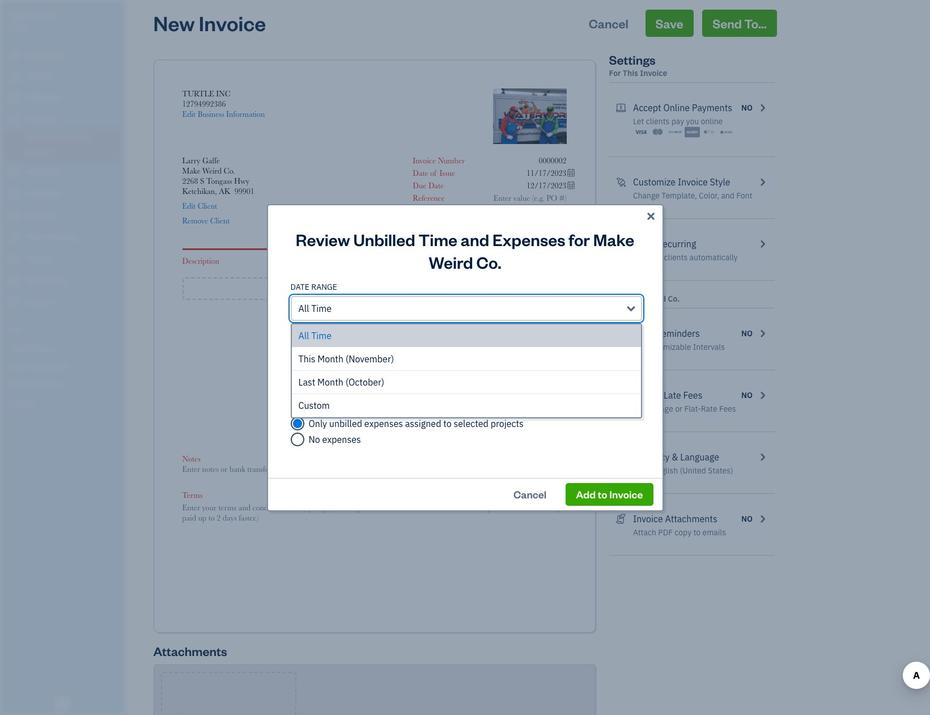 Task type: vqa. For each thing, say whether or not it's contained in the screenshot.
(October)
yes



Task type: describe. For each thing, give the bounding box(es) containing it.
2 horizontal spatial to
[[694, 527, 701, 538]]

0 vertical spatial date
[[413, 168, 428, 177]]

2 vertical spatial co.
[[668, 294, 680, 304]]

save button
[[646, 10, 694, 37]]

visa image
[[633, 126, 649, 138]]

add a line
[[355, 281, 410, 295]]

edit inside turtle inc 12794992386 edit business information
[[182, 109, 196, 119]]

english
[[652, 466, 678, 476]]

due date
[[413, 181, 444, 190]]

Issue date in MM/DD/YYYY format text field
[[493, 168, 576, 177]]

DATE RANGE field
[[291, 296, 642, 321]]

accept online payments
[[633, 102, 733, 113]]

latefees image
[[616, 388, 627, 402]]

american express image
[[685, 126, 700, 138]]

bill
[[633, 252, 645, 263]]

apps image
[[9, 326, 121, 335]]

gaffe
[[202, 156, 220, 165]]

timer image
[[7, 232, 21, 243]]

add for add to invoice
[[576, 487, 596, 500]]

deposit
[[460, 418, 484, 427]]

paintbrush image
[[616, 175, 627, 189]]

invoice number
[[413, 156, 465, 165]]

accept
[[633, 102, 662, 113]]

subtotal
[[458, 320, 484, 329]]

ketchikan,
[[182, 187, 217, 196]]

send to... button
[[703, 10, 777, 37]]

percentage or flat-rate fees
[[633, 404, 736, 414]]

freshbooks image
[[53, 697, 71, 711]]

template,
[[662, 191, 697, 201]]

percentage
[[633, 404, 674, 414]]

12794992386
[[182, 99, 226, 108]]

font
[[737, 191, 753, 201]]

projects
[[491, 418, 524, 429]]

0 vertical spatial fees
[[684, 390, 703, 401]]

at customizable intervals
[[633, 342, 725, 352]]

to...
[[745, 15, 767, 31]]

edit client button
[[182, 201, 217, 211]]

or
[[675, 404, 683, 414]]

information
[[226, 109, 265, 119]]

qty
[[498, 256, 510, 265]]

copy
[[675, 527, 692, 538]]

a inside amount due ( usd ) request a deposit
[[454, 418, 458, 427]]

cancel button for add to invoice
[[504, 483, 557, 506]]

turtle for turtle inc owner
[[9, 10, 42, 22]]

(october)
[[346, 376, 385, 388]]

enrollment
[[314, 362, 359, 373]]

refresh image
[[616, 237, 627, 251]]

unbilled inside 1 project selected enrollment day unbilled amount: $0.00, expenses: $0.00
[[314, 374, 344, 384]]

you
[[686, 116, 699, 126]]

inc for turtle inc owner
[[44, 10, 60, 22]]

0 vertical spatial expenses
[[365, 418, 403, 429]]

payment image
[[7, 167, 21, 179]]

weird inside larry gaffe make weird co. 2268 s tongass hwy ketchikan, ak  99901 edit client remove client
[[202, 166, 222, 175]]

day
[[361, 362, 376, 373]]

2 chevronright image from the top
[[758, 175, 768, 189]]

charge late fees
[[633, 390, 703, 401]]

new invoice
[[153, 10, 266, 36]]

list box inside review unbilled time and expenses for make weird co. dialog
[[292, 324, 641, 417]]

items and services image
[[9, 362, 121, 371]]

style
[[710, 176, 731, 188]]

1 vertical spatial clients
[[664, 252, 688, 263]]

$0.00 inside 1 project selected enrollment day unbilled amount: $0.00, expenses: $0.00
[[442, 374, 463, 384]]

only
[[309, 418, 327, 429]]

2 0.00 from the top
[[553, 343, 567, 352]]

assigned
[[405, 418, 441, 429]]

apple pay image
[[702, 126, 717, 138]]

color,
[[699, 191, 720, 201]]

hwy
[[234, 176, 250, 185]]

edit business information button
[[182, 109, 265, 119]]

cancel button for save
[[579, 10, 639, 37]]

automatically
[[690, 252, 738, 263]]

co. inside review unbilled time and expenses for make weird co.
[[477, 251, 502, 272]]

1 vertical spatial $0.00
[[549, 408, 567, 417]]

unbilled
[[329, 418, 362, 429]]

customize
[[633, 176, 676, 188]]

send reminders
[[633, 328, 700, 339]]

99901
[[235, 187, 254, 196]]

send for send to...
[[713, 15, 742, 31]]

unbilled inside review unbilled time and expenses for make weird co.
[[354, 228, 416, 250]]

for inside 'settings for this invoice'
[[609, 68, 621, 78]]

review unbilled time and expenses for make weird co.
[[296, 228, 635, 272]]

add a line button
[[182, 277, 567, 300]]

custom option
[[292, 394, 641, 417]]

bill your clients automatically
[[633, 252, 738, 263]]

chevronright image for send reminders
[[758, 327, 768, 340]]

choose expenses
[[291, 402, 362, 413]]

all for date range field
[[299, 303, 309, 314]]

&
[[672, 451, 678, 463]]

invoice inside button
[[610, 487, 643, 500]]

1 vertical spatial date
[[429, 181, 444, 190]]

only unbilled expenses assigned to selected projects
[[309, 418, 524, 429]]

usd
[[466, 408, 483, 417]]

0 vertical spatial attachments
[[665, 513, 718, 525]]

amount due ( usd ) request a deposit
[[420, 408, 484, 427]]

last month (october)
[[299, 376, 385, 388]]

this month (november) option
[[292, 347, 641, 371]]

larry
[[182, 156, 200, 165]]

your
[[647, 252, 662, 263]]

2268
[[182, 176, 198, 185]]

Terms text field
[[182, 502, 567, 523]]

turtle inc 12794992386 edit business information
[[182, 89, 265, 119]]

intervals
[[693, 342, 725, 352]]

month for (october)
[[318, 376, 344, 388]]

no for accept online payments
[[742, 103, 753, 113]]

make inside review unbilled time and expenses for make weird co.
[[594, 228, 635, 250]]

for
[[569, 228, 590, 250]]

expenses:
[[403, 374, 440, 384]]

estimate image
[[7, 92, 21, 104]]

no expenses
[[309, 434, 361, 445]]

month for (november)
[[318, 353, 344, 364]]

Notes text field
[[182, 464, 567, 474]]

no for send reminders
[[742, 328, 753, 339]]

let clients pay you online
[[633, 116, 723, 126]]

team members image
[[9, 344, 121, 353]]

choose expenses option group
[[291, 402, 642, 446]]

settings for this invoice
[[609, 52, 668, 78]]

expense image
[[7, 189, 21, 200]]

review unbilled time and expenses for make weird co. dialog
[[0, 190, 931, 525]]

due inside amount due ( usd ) request a deposit
[[449, 408, 462, 417]]

online
[[664, 102, 690, 113]]

states)
[[708, 466, 734, 476]]

choose for choose projects
[[291, 329, 322, 339]]

0.00 for subtotal
[[553, 320, 567, 329]]

no for invoice attachments
[[742, 514, 753, 524]]

and for expenses
[[461, 228, 490, 250]]

emails
[[703, 527, 726, 538]]

no
[[309, 434, 320, 445]]

2 for from the top
[[609, 294, 621, 304]]

total
[[468, 365, 484, 374]]

date
[[291, 282, 310, 292]]

owner
[[9, 23, 30, 31]]

bank image
[[719, 126, 735, 138]]

last month (october) option
[[292, 371, 641, 394]]

invoice image
[[7, 114, 21, 125]]

project image
[[7, 210, 21, 222]]

$0.00,
[[378, 374, 401, 384]]

0 vertical spatial clients
[[646, 116, 670, 126]]

request a deposit button
[[426, 417, 484, 428]]

online
[[701, 116, 723, 126]]

reminders
[[656, 328, 700, 339]]



Task type: locate. For each thing, give the bounding box(es) containing it.
1 vertical spatial inc
[[216, 89, 231, 98]]

3 0.00 from the top
[[553, 365, 567, 374]]

rate
[[438, 256, 453, 265], [701, 404, 718, 414]]

turtle for turtle inc 12794992386 edit business information
[[182, 89, 214, 98]]

tongass
[[206, 176, 232, 185]]

0 horizontal spatial send
[[633, 328, 654, 339]]

0 vertical spatial month
[[318, 353, 344, 364]]

0 vertical spatial choose
[[291, 329, 322, 339]]

all time inside option
[[299, 330, 332, 341]]

this inside 'settings for this invoice'
[[623, 68, 639, 78]]

invoices image
[[616, 512, 627, 526]]

no for charge late fees
[[742, 390, 753, 400]]

send left to... at the right top of page
[[713, 15, 742, 31]]

send inside button
[[713, 15, 742, 31]]

recurring
[[657, 238, 697, 250]]

1 vertical spatial a
[[454, 418, 458, 427]]

rate up date range field
[[438, 256, 453, 265]]

1 horizontal spatial this
[[623, 68, 639, 78]]

currency
[[633, 451, 670, 463]]

all
[[299, 303, 309, 314], [299, 330, 309, 341]]

and for font
[[722, 191, 735, 201]]

0 vertical spatial for
[[609, 68, 621, 78]]

weird down gaffe
[[202, 166, 222, 175]]

chart image
[[7, 275, 21, 286]]

3 chevronright image from the top
[[758, 450, 768, 464]]

3 no from the top
[[742, 390, 753, 400]]

list box containing all time
[[292, 324, 641, 417]]

1 horizontal spatial to
[[598, 487, 608, 500]]

line
[[388, 281, 410, 295]]

last
[[299, 376, 315, 388]]

chevronright image for currency & language
[[758, 450, 768, 464]]

all down the date on the left top
[[299, 303, 309, 314]]

to inside choose expenses option group
[[444, 418, 452, 429]]

edit down 12794992386
[[182, 109, 196, 119]]

add to invoice button
[[566, 483, 654, 506]]

to inside the 'add to invoice' button
[[598, 487, 608, 500]]

2 chevronright image from the top
[[758, 388, 768, 402]]

client image
[[7, 71, 21, 82]]

no
[[742, 103, 753, 113], [742, 328, 753, 339], [742, 390, 753, 400], [742, 514, 753, 524]]

weird up send reminders
[[645, 294, 666, 304]]

add to invoice
[[576, 487, 643, 500]]

0 horizontal spatial a
[[379, 281, 385, 295]]

1 horizontal spatial fees
[[720, 404, 736, 414]]

all for list box containing all time
[[299, 330, 309, 341]]

terms
[[182, 491, 203, 500]]

1 vertical spatial add
[[576, 487, 596, 500]]

1 edit from the top
[[182, 109, 196, 119]]

save
[[656, 15, 684, 31]]

co. down 'expenses'
[[477, 251, 502, 272]]

1 vertical spatial send
[[633, 328, 654, 339]]

main element
[[0, 0, 153, 715]]

for down settings
[[609, 68, 621, 78]]

usd,
[[633, 466, 651, 476]]

choose inside choose expenses option group
[[291, 402, 322, 413]]

all inside date range field
[[299, 303, 309, 314]]

pay
[[672, 116, 685, 126]]

1 vertical spatial cancel
[[514, 487, 547, 500]]

0 vertical spatial this
[[623, 68, 639, 78]]

and down style
[[722, 191, 735, 201]]

1
[[294, 346, 299, 356]]

month down enrollment
[[318, 376, 344, 388]]

1 month from the top
[[318, 353, 344, 364]]

2 vertical spatial time
[[311, 330, 332, 341]]

chevronright image for no
[[758, 388, 768, 402]]

date down date of issue
[[429, 181, 444, 190]]

inc inside turtle inc owner
[[44, 10, 60, 22]]

inc for turtle inc 12794992386 edit business information
[[216, 89, 231, 98]]

1 vertical spatial expenses
[[322, 434, 361, 445]]

0 horizontal spatial add
[[355, 281, 376, 295]]

1 horizontal spatial rate
[[701, 404, 718, 414]]

and inside review unbilled time and expenses for make weird co.
[[461, 228, 490, 250]]

2 all time from the top
[[299, 330, 332, 341]]

1 vertical spatial month
[[318, 376, 344, 388]]

4 no from the top
[[742, 514, 753, 524]]

send to...
[[713, 15, 767, 31]]

0 horizontal spatial co.
[[224, 166, 235, 175]]

month
[[318, 353, 344, 364], [318, 376, 344, 388]]

1 choose from the top
[[291, 329, 322, 339]]

this down settings
[[623, 68, 639, 78]]

4 chevronright image from the top
[[758, 512, 768, 526]]

1 horizontal spatial $0.00
[[549, 408, 567, 417]]

0 vertical spatial all
[[299, 303, 309, 314]]

co. up tongass
[[224, 166, 235, 175]]

settings
[[609, 52, 656, 67]]

1 vertical spatial for
[[609, 294, 621, 304]]

0 vertical spatial cancel button
[[579, 10, 639, 37]]

range
[[311, 282, 337, 292]]

Reference Number text field
[[484, 193, 567, 202]]

0 horizontal spatial rate
[[438, 256, 453, 265]]

expenses
[[493, 228, 566, 250]]

0 vertical spatial send
[[713, 15, 742, 31]]

time inside option
[[311, 330, 332, 341]]

0 vertical spatial cancel
[[589, 15, 629, 31]]

all time option
[[292, 324, 641, 347]]

turtle inside turtle inc 12794992386 edit business information
[[182, 89, 214, 98]]

0 vertical spatial turtle
[[9, 10, 42, 22]]

client right remove
[[210, 216, 230, 225]]

change
[[633, 191, 660, 201]]

0 vertical spatial a
[[379, 281, 385, 295]]

0 horizontal spatial turtle
[[9, 10, 42, 22]]

0 vertical spatial co.
[[224, 166, 235, 175]]

attach pdf copy to emails
[[633, 527, 726, 538]]

2 month from the top
[[318, 376, 344, 388]]

1 all from the top
[[299, 303, 309, 314]]

money image
[[7, 253, 21, 265]]

turtle inside turtle inc owner
[[9, 10, 42, 22]]

2 all from the top
[[299, 330, 309, 341]]

0 vertical spatial $0.00
[[442, 374, 463, 384]]

make inside larry gaffe make weird co. 2268 s tongass hwy ketchikan, ak  99901 edit client remove client
[[182, 166, 201, 175]]

this up last
[[299, 353, 316, 364]]

1 vertical spatial all time
[[299, 330, 332, 341]]

1 vertical spatial choose
[[291, 402, 322, 413]]

1 vertical spatial fees
[[720, 404, 736, 414]]

attach
[[633, 527, 657, 538]]

2 vertical spatial chevronright image
[[758, 450, 768, 464]]

2 horizontal spatial co.
[[668, 294, 680, 304]]

invoice inside 'settings for this invoice'
[[640, 68, 668, 78]]

0 vertical spatial time
[[419, 228, 458, 250]]

1 vertical spatial edit
[[182, 201, 196, 210]]

make recurring
[[633, 238, 697, 250]]

2 choose from the top
[[291, 402, 322, 413]]

1 for from the top
[[609, 68, 621, 78]]

send up the at
[[633, 328, 654, 339]]

client up remove client button
[[198, 201, 217, 210]]

weird inside review unbilled time and expenses for make weird co.
[[429, 251, 473, 272]]

due up reference
[[413, 181, 427, 190]]

this inside option
[[299, 353, 316, 364]]

inc inside turtle inc 12794992386 edit business information
[[216, 89, 231, 98]]

chevronright image for make recurring
[[758, 237, 768, 251]]

chevronright image
[[758, 101, 768, 115], [758, 175, 768, 189], [758, 327, 768, 340], [758, 512, 768, 526]]

chevronright image for accept online payments
[[758, 101, 768, 115]]

date of issue
[[413, 168, 455, 177]]

due left (
[[449, 408, 462, 417]]

1 horizontal spatial due
[[449, 408, 462, 417]]

time up project
[[311, 330, 332, 341]]

tax
[[472, 343, 484, 352]]

add for add a line
[[355, 281, 376, 295]]

all time down the date range
[[299, 303, 332, 314]]

new
[[153, 10, 195, 36]]

1 horizontal spatial attachments
[[665, 513, 718, 525]]

all time up project
[[299, 330, 332, 341]]

1 horizontal spatial cancel button
[[579, 10, 639, 37]]

send
[[713, 15, 742, 31], [633, 328, 654, 339]]

and
[[722, 191, 735, 201], [461, 228, 490, 250]]

charge
[[633, 390, 662, 401]]

custom
[[299, 400, 330, 411]]

unbilled
[[354, 228, 416, 250], [314, 374, 344, 384]]

plus image
[[340, 283, 353, 294]]

reference
[[413, 193, 445, 202]]

payments
[[692, 102, 733, 113]]

date left of
[[413, 168, 428, 177]]

0 vertical spatial due
[[413, 181, 427, 190]]

issue
[[440, 168, 455, 177]]

settings image
[[9, 398, 121, 407]]

number
[[438, 156, 465, 165]]

0 horizontal spatial fees
[[684, 390, 703, 401]]

0.00 for total
[[553, 365, 567, 374]]

usd, english (united states)
[[633, 466, 734, 476]]

0 vertical spatial edit
[[182, 109, 196, 119]]

time down range
[[311, 303, 332, 314]]

selected
[[336, 346, 373, 356]]

Enter an Invoice # text field
[[538, 156, 567, 165]]

this month (november)
[[299, 353, 394, 364]]

1 vertical spatial cancel button
[[504, 483, 557, 506]]

1 horizontal spatial expenses
[[365, 418, 403, 429]]

discover image
[[668, 126, 683, 138]]

1 0.00 from the top
[[553, 320, 567, 329]]

rate right or
[[701, 404, 718, 414]]

0 vertical spatial add
[[355, 281, 376, 295]]

1 vertical spatial all
[[299, 330, 309, 341]]

edit up remove
[[182, 201, 196, 210]]

1 no from the top
[[742, 103, 753, 113]]

1 horizontal spatial co.
[[477, 251, 502, 272]]

1 vertical spatial chevronright image
[[758, 388, 768, 402]]

choose for choose expenses
[[291, 402, 322, 413]]

for down refresh image
[[609, 294, 621, 304]]

2 no from the top
[[742, 328, 753, 339]]

report image
[[7, 297, 21, 308]]

and left 'expenses'
[[461, 228, 490, 250]]

unbilled up the add a line
[[354, 228, 416, 250]]

clients down accept
[[646, 116, 670, 126]]

1 chevronright image from the top
[[758, 101, 768, 115]]

chevronright image for invoice attachments
[[758, 512, 768, 526]]

0 vertical spatial all time
[[299, 303, 332, 314]]

co. up reminders
[[668, 294, 680, 304]]

1 vertical spatial rate
[[701, 404, 718, 414]]

edit inside larry gaffe make weird co. 2268 s tongass hwy ketchikan, ak  99901 edit client remove client
[[182, 201, 196, 210]]

0 horizontal spatial cancel button
[[504, 483, 557, 506]]

1 vertical spatial client
[[210, 216, 230, 225]]

invoice attachments
[[633, 513, 718, 525]]

1 horizontal spatial cancel
[[589, 15, 629, 31]]

chevronright image
[[758, 237, 768, 251], [758, 388, 768, 402], [758, 450, 768, 464]]

1 chevronright image from the top
[[758, 237, 768, 251]]

choose up the 1
[[291, 329, 322, 339]]

all inside all time option
[[299, 330, 309, 341]]

0 vertical spatial to
[[444, 418, 452, 429]]

0 vertical spatial inc
[[44, 10, 60, 22]]

2 vertical spatial 0.00
[[553, 365, 567, 374]]

fees
[[684, 390, 703, 401], [720, 404, 736, 414]]

time down reference
[[419, 228, 458, 250]]

0 vertical spatial client
[[198, 201, 217, 210]]

cancel inside review unbilled time and expenses for make weird co. dialog
[[514, 487, 547, 500]]

all up the 1
[[299, 330, 309, 341]]

0 horizontal spatial $0.00
[[442, 374, 463, 384]]

0 horizontal spatial unbilled
[[314, 374, 344, 384]]

expenses
[[365, 418, 403, 429], [322, 434, 361, 445]]

cancel for add to invoice
[[514, 487, 547, 500]]

time inside review unbilled time and expenses for make weird co.
[[419, 228, 458, 250]]

1 vertical spatial turtle
[[182, 89, 214, 98]]

1 horizontal spatial weird
[[429, 251, 473, 272]]

currency & language
[[633, 451, 720, 463]]

(november)
[[346, 353, 394, 364]]

list box
[[292, 324, 641, 417]]

remove client button
[[182, 215, 230, 226]]

time inside date range field
[[311, 303, 332, 314]]

dashboard image
[[7, 49, 21, 61]]

expenses down the unbilled
[[322, 434, 361, 445]]

0 horizontal spatial weird
[[202, 166, 222, 175]]

this
[[623, 68, 639, 78], [299, 353, 316, 364]]

unbilled down enrollment
[[314, 374, 344, 384]]

time
[[419, 228, 458, 250], [311, 303, 332, 314], [311, 330, 332, 341]]

1 all time from the top
[[299, 303, 332, 314]]

attachments
[[665, 513, 718, 525], [153, 643, 227, 659]]

time for list box containing all time
[[311, 330, 332, 341]]

1 vertical spatial time
[[311, 303, 332, 314]]

choose up only
[[291, 402, 322, 413]]

0.00
[[553, 320, 567, 329], [553, 343, 567, 352], [553, 365, 567, 374]]

mastercard image
[[651, 126, 666, 138]]

2 edit from the top
[[182, 201, 196, 210]]

1 horizontal spatial a
[[454, 418, 458, 427]]

1 vertical spatial to
[[598, 487, 608, 500]]

co. inside larry gaffe make weird co. 2268 s tongass hwy ketchikan, ak  99901 edit client remove client
[[224, 166, 235, 175]]

0 horizontal spatial expenses
[[322, 434, 361, 445]]

time for date range field
[[311, 303, 332, 314]]

fees up flat-
[[684, 390, 703, 401]]

1 vertical spatial co.
[[477, 251, 502, 272]]

1 vertical spatial and
[[461, 228, 490, 250]]

weird
[[202, 166, 222, 175], [429, 251, 473, 272], [645, 294, 666, 304]]

edit
[[182, 109, 196, 119], [182, 201, 196, 210]]

0 horizontal spatial to
[[444, 418, 452, 429]]

at
[[633, 342, 641, 352]]

0 horizontal spatial attachments
[[153, 643, 227, 659]]

month down choose projects
[[318, 353, 344, 364]]

send for send reminders
[[633, 328, 654, 339]]

fees right flat-
[[720, 404, 736, 414]]

0 horizontal spatial due
[[413, 181, 427, 190]]

3 chevronright image from the top
[[758, 327, 768, 340]]

1 vertical spatial unbilled
[[314, 374, 344, 384]]

all time inside date range field
[[299, 303, 332, 314]]

1 horizontal spatial unbilled
[[354, 228, 416, 250]]

turtle up 12794992386
[[182, 89, 214, 98]]

1 horizontal spatial add
[[576, 487, 596, 500]]

pdf
[[659, 527, 673, 538]]

onlinesales image
[[616, 101, 627, 115]]

close image
[[645, 210, 657, 223]]

2 horizontal spatial weird
[[645, 294, 666, 304]]

1 vertical spatial weird
[[429, 251, 473, 272]]

1 vertical spatial attachments
[[153, 643, 227, 659]]

1 vertical spatial due
[[449, 408, 462, 417]]

0 vertical spatial weird
[[202, 166, 222, 175]]

amount:
[[345, 374, 376, 384]]

)
[[483, 408, 484, 417]]

description
[[182, 256, 219, 265]]

clients down recurring
[[664, 252, 688, 263]]

turtle up owner
[[9, 10, 42, 22]]

expenses right the unbilled
[[365, 418, 403, 429]]

0 horizontal spatial inc
[[44, 10, 60, 22]]

of
[[430, 168, 437, 177]]

review
[[296, 228, 350, 250]]

projects
[[324, 329, 362, 339]]

let
[[633, 116, 644, 126]]

make
[[182, 166, 201, 175], [594, 228, 635, 250], [633, 238, 655, 250], [623, 294, 643, 304]]

1 horizontal spatial inc
[[216, 89, 231, 98]]

choose
[[291, 329, 322, 339], [291, 402, 322, 413]]

1 horizontal spatial and
[[722, 191, 735, 201]]

1 vertical spatial this
[[299, 353, 316, 364]]

add inside review unbilled time and expenses for make weird co. dialog
[[576, 487, 596, 500]]

0 horizontal spatial and
[[461, 228, 490, 250]]

a inside button
[[379, 281, 385, 295]]

bank connections image
[[9, 380, 121, 389]]

notes
[[182, 454, 201, 463]]

weird up date range field
[[429, 251, 473, 272]]

business
[[198, 109, 224, 119]]

cancel for save
[[589, 15, 629, 31]]

1 horizontal spatial send
[[713, 15, 742, 31]]

1 horizontal spatial turtle
[[182, 89, 214, 98]]

1 vertical spatial 0.00
[[553, 343, 567, 352]]

0 vertical spatial and
[[722, 191, 735, 201]]



